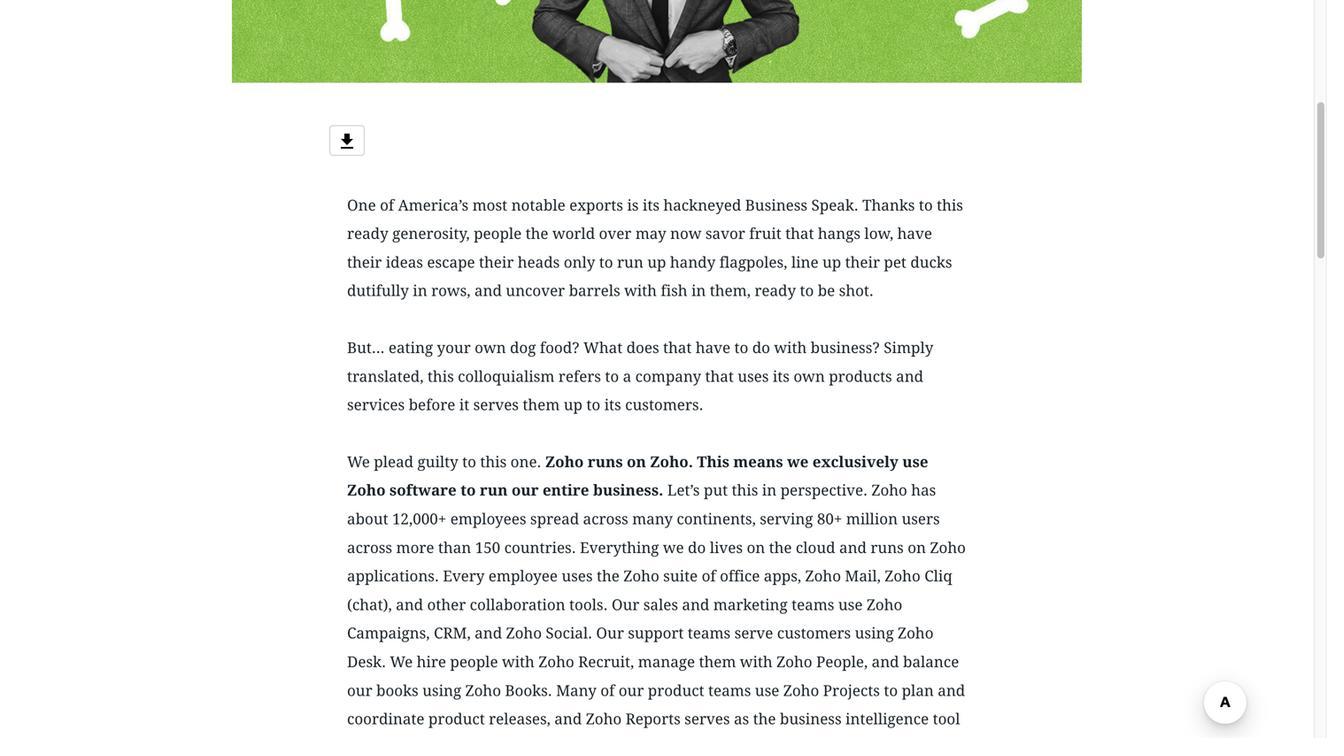 Task type: locate. For each thing, give the bounding box(es) containing it.
be
[[818, 282, 835, 300]]

we plead guilty to this one.
[[347, 453, 542, 471]]

in
[[413, 282, 428, 300], [692, 282, 706, 300], [762, 482, 777, 500]]

0 horizontal spatial on
[[627, 453, 646, 471]]

1 vertical spatial ready
[[755, 282, 796, 300]]

1 horizontal spatial serves
[[685, 711, 730, 729]]

we inside let's put this in perspective. zoho has about 12,000+ employees spread across many continents, serving 80+ million users across more than 150 countries. everything we do lives on the cloud and runs on zoho applications. every employee uses the zoho suite of office apps, zoho mail, zoho cliq (chat), and other collaboration tools. our sales and marketing teams use zoho campaigns, crm, and zoho social. our support teams serve customers using zoho desk. we hire people with zoho recruit, manage them with zoho people, and balance our books using zoho books. many of our product teams use zoho projects to plan and coordinate product releases, and zoho reports serves as the business intellige
[[390, 654, 413, 671]]

1 vertical spatial using
[[423, 682, 462, 700]]

sales
[[644, 596, 678, 614]]

that up line
[[786, 225, 814, 243]]

2 vertical spatial that
[[705, 368, 734, 386]]

0 horizontal spatial we
[[663, 539, 684, 557]]

this up "ducks"
[[937, 196, 964, 214]]

1 horizontal spatial runs
[[871, 539, 904, 557]]

flagpoles,
[[720, 254, 788, 271]]

0 horizontal spatial them
[[523, 396, 560, 414]]

1 horizontal spatial product
[[648, 682, 705, 700]]

does
[[627, 339, 660, 357]]

ideas
[[386, 254, 423, 271]]

world
[[553, 225, 595, 243]]

0 horizontal spatial runs
[[588, 453, 623, 471]]

zoho left cliq
[[885, 568, 921, 586]]

now
[[671, 225, 702, 243]]

of right one
[[380, 196, 394, 214]]

uses up the tools.
[[562, 568, 593, 586]]

up down refers
[[564, 396, 583, 414]]

zoho up business
[[784, 682, 820, 700]]

as
[[734, 711, 750, 729]]

1 horizontal spatial its
[[643, 196, 660, 214]]

people inside one of america's most notable exports is its hackneyed business speak. thanks to this ready generosity, people the world over may now savor fruit that hangs low, have their ideas escape their heads only to run up handy flagpoles, line up their pet ducks dutifully in rows, and uncover barrels with fish in them, ready to be shot.
[[474, 225, 522, 243]]

using up people,
[[855, 625, 894, 643]]

do left business?
[[753, 339, 771, 357]]

thanks
[[863, 196, 915, 214]]

this right put
[[732, 482, 759, 500]]

one of america's most notable exports is its hackneyed business speak. thanks to this ready generosity, people the world over may now savor fruit that hangs low, have their ideas escape their heads only to run up handy flagpoles, line up their pet ducks dutifully in rows, and uncover barrels with fish in them, ready to be shot.
[[347, 196, 964, 300]]

0 vertical spatial across
[[583, 511, 629, 528]]

our left sales
[[612, 596, 640, 614]]

them down serve at the bottom right of the page
[[699, 654, 736, 671]]

0 horizontal spatial uses
[[562, 568, 593, 586]]

1 vertical spatial across
[[347, 539, 392, 557]]

of down recruit,
[[601, 682, 615, 700]]

on right lives
[[747, 539, 765, 557]]

0 vertical spatial uses
[[738, 368, 769, 386]]

our
[[612, 596, 640, 614], [596, 625, 624, 643]]

0 vertical spatial using
[[855, 625, 894, 643]]

plead
[[374, 453, 414, 471]]

spread
[[530, 511, 579, 528]]

we inside let's put this in perspective. zoho has about 12,000+ employees spread across many continents, serving 80+ million users across more than 150 countries. everything we do lives on the cloud and runs on zoho applications. every employee uses the zoho suite of office apps, zoho mail, zoho cliq (chat), and other collaboration tools. our sales and marketing teams use zoho campaigns, crm, and zoho social. our support teams serve customers using zoho desk. we hire people with zoho recruit, manage them with zoho people, and balance our books using zoho books. many of our product teams use zoho projects to plan and coordinate product releases, and zoho reports serves as the business intellige
[[663, 539, 684, 557]]

0 horizontal spatial up
[[564, 396, 583, 414]]

0 horizontal spatial ready
[[347, 225, 389, 243]]

fruit
[[750, 225, 782, 243]]

them
[[523, 396, 560, 414], [699, 654, 736, 671]]

in down means
[[762, 482, 777, 500]]

its left products
[[773, 368, 790, 386]]

guilty
[[418, 453, 459, 471]]

do
[[753, 339, 771, 357], [688, 539, 706, 557]]

0 vertical spatial product
[[648, 682, 705, 700]]

run up employees
[[480, 482, 508, 500]]

2 horizontal spatial use
[[903, 453, 929, 471]]

using
[[855, 625, 894, 643], [423, 682, 462, 700]]

with left fish
[[625, 282, 657, 300]]

company
[[636, 368, 702, 386]]

to left plan
[[884, 682, 898, 700]]

use up has
[[903, 453, 929, 471]]

generosity,
[[392, 225, 470, 243]]

2 vertical spatial use
[[755, 682, 780, 700]]

and right rows,
[[475, 282, 502, 300]]

zoho up cliq
[[930, 539, 966, 557]]

0 vertical spatial our
[[612, 596, 640, 614]]

0 vertical spatial do
[[753, 339, 771, 357]]

hangs
[[818, 225, 861, 243]]

0 vertical spatial we
[[347, 453, 370, 471]]

marketing
[[714, 596, 788, 614]]

0 horizontal spatial use
[[755, 682, 780, 700]]

our books
[[347, 682, 419, 700]]

0 horizontal spatial of
[[380, 196, 394, 214]]

run inside one of america's most notable exports is its hackneyed business speak. thanks to this ready generosity, people the world over may now savor fruit that hangs low, have their ideas escape their heads only to run up handy flagpoles, line up their pet ducks dutifully in rows, and uncover barrels with fish in them, ready to be shot.
[[617, 254, 644, 271]]

with left business?
[[774, 339, 807, 357]]

we up 'perspective.'
[[788, 453, 809, 471]]

zoho down many
[[586, 711, 622, 729]]

countries.
[[504, 539, 576, 557]]

0 horizontal spatial that
[[663, 339, 692, 357]]

1 vertical spatial run
[[480, 482, 508, 500]]

up down may
[[648, 254, 666, 271]]

and inside one of america's most notable exports is its hackneyed business speak. thanks to this ready generosity, people the world over may now savor fruit that hangs low, have their ideas escape their heads only to run up handy flagpoles, line up their pet ducks dutifully in rows, and uncover barrels with fish in them, ready to be shot.
[[475, 282, 502, 300]]

2 horizontal spatial their
[[846, 254, 880, 271]]

zoho down cloud
[[806, 568, 841, 586]]

of left 'office'
[[702, 568, 716, 586]]

0 horizontal spatial do
[[688, 539, 706, 557]]

1 vertical spatial we
[[663, 539, 684, 557]]

runs inside let's put this in perspective. zoho has about 12,000+ employees spread across many continents, serving 80+ million users across more than 150 countries. everything we do lives on the cloud and runs on zoho applications. every employee uses the zoho suite of office apps, zoho mail, zoho cliq (chat), and other collaboration tools. our sales and marketing teams use zoho campaigns, crm, and zoho social. our support teams serve customers using zoho desk. we hire people with zoho recruit, manage them with zoho people, and balance our books using zoho books. many of our product teams use zoho projects to plan and coordinate product releases, and zoho reports serves as the business intellige
[[871, 539, 904, 557]]

1 vertical spatial serves
[[685, 711, 730, 729]]

uses right company
[[738, 368, 769, 386]]

2 vertical spatial its
[[605, 396, 622, 414]]

people down crm,
[[450, 654, 498, 671]]

the
[[526, 225, 549, 243], [769, 539, 792, 557], [597, 568, 620, 586], [753, 711, 776, 729]]

before
[[409, 396, 456, 414]]

to up employees
[[461, 482, 476, 500]]

serves down colloquialism
[[473, 396, 519, 414]]

on down users
[[908, 539, 927, 557]]

0 vertical spatial have
[[898, 225, 933, 243]]

3 their from the left
[[846, 254, 880, 271]]

refers
[[559, 368, 601, 386]]

0 vertical spatial them
[[523, 396, 560, 414]]

and right plan
[[938, 682, 966, 700]]

0 horizontal spatial serves
[[473, 396, 519, 414]]

download pdf image
[[337, 131, 358, 152]]

teams up customers
[[792, 596, 835, 614]]

using down "hire"
[[423, 682, 462, 700]]

a
[[623, 368, 632, 386]]

1 vertical spatial product
[[429, 711, 485, 729]]

balance
[[903, 654, 960, 671]]

and right crm,
[[475, 625, 502, 643]]

1 vertical spatial own
[[794, 368, 825, 386]]

the down everything
[[597, 568, 620, 586]]

to down refers
[[587, 396, 601, 414]]

that right company
[[705, 368, 734, 386]]

runs down the million
[[871, 539, 904, 557]]

1 horizontal spatial their
[[479, 254, 514, 271]]

we left "hire"
[[390, 654, 413, 671]]

1 horizontal spatial have
[[898, 225, 933, 243]]

1 horizontal spatial up
[[648, 254, 666, 271]]

1 vertical spatial its
[[773, 368, 790, 386]]

hackneyed business
[[664, 196, 808, 214]]

of
[[380, 196, 394, 214], [702, 568, 716, 586], [601, 682, 615, 700]]

america's
[[398, 196, 469, 214]]

do inside but… eating your own dog food? what does that have to do with business? simply translated, this colloquialism refers to a company that uses its own products and services before it serves them up to its customers.
[[753, 339, 771, 357]]

our down one. at the bottom of the page
[[512, 482, 539, 500]]

other
[[427, 596, 466, 614]]

this inside one of america's most notable exports is its hackneyed business speak. thanks to this ready generosity, people the world over may now savor fruit that hangs low, have their ideas escape their heads only to run up handy flagpoles, line up their pet ducks dutifully in rows, and uncover barrels with fish in them, ready to be shot.
[[937, 196, 964, 214]]

0 horizontal spatial have
[[696, 339, 731, 357]]

our up recruit,
[[596, 625, 624, 643]]

everything
[[580, 539, 659, 557]]

(chat),
[[347, 596, 392, 614]]

2 horizontal spatial of
[[702, 568, 716, 586]]

their
[[347, 254, 382, 271], [479, 254, 514, 271], [846, 254, 880, 271]]

0 horizontal spatial own
[[475, 339, 506, 357]]

0 vertical spatial use
[[903, 453, 929, 471]]

0 vertical spatial that
[[786, 225, 814, 243]]

1 vertical spatial people
[[450, 654, 498, 671]]

with
[[625, 282, 657, 300], [774, 339, 807, 357], [502, 654, 535, 671], [740, 654, 773, 671]]

have up company
[[696, 339, 731, 357]]

0 vertical spatial we
[[788, 453, 809, 471]]

run
[[617, 254, 644, 271], [480, 482, 508, 500]]

1 horizontal spatial we
[[390, 654, 413, 671]]

we
[[788, 453, 809, 471], [663, 539, 684, 557]]

ready down one
[[347, 225, 389, 243]]

the up "apps,"
[[769, 539, 792, 557]]

about
[[347, 511, 388, 528]]

runs
[[588, 453, 623, 471], [871, 539, 904, 557]]

eating
[[389, 339, 433, 357]]

1 vertical spatial that
[[663, 339, 692, 357]]

is
[[627, 196, 639, 214]]

use down "mail," at right bottom
[[839, 596, 863, 614]]

its left customers.
[[605, 396, 622, 414]]

run down over
[[617, 254, 644, 271]]

across up everything
[[583, 511, 629, 528]]

0 vertical spatial people
[[474, 225, 522, 243]]

1 vertical spatial use
[[839, 596, 863, 614]]

collaboration
[[470, 596, 566, 614]]

1 horizontal spatial do
[[753, 339, 771, 357]]

use down serve at the bottom right of the page
[[755, 682, 780, 700]]

the inside one of america's most notable exports is its hackneyed business speak. thanks to this ready generosity, people the world over may now savor fruit that hangs low, have their ideas escape their heads only to run up handy flagpoles, line up their pet ducks dutifully in rows, and uncover barrels with fish in them, ready to be shot.
[[526, 225, 549, 243]]

with inside one of america's most notable exports is its hackneyed business speak. thanks to this ready generosity, people the world over may now savor fruit that hangs low, have their ideas escape their heads only to run up handy flagpoles, line up their pet ducks dutifully in rows, and uncover barrels with fish in them, ready to be shot.
[[625, 282, 657, 300]]

this inside but… eating your own dog food? what does that have to do with business? simply translated, this colloquialism refers to a company that uses its own products and services before it serves them up to its customers.
[[428, 368, 454, 386]]

than
[[438, 539, 471, 557]]

0 vertical spatial runs
[[588, 453, 623, 471]]

1 horizontal spatial uses
[[738, 368, 769, 386]]

fish
[[661, 282, 688, 300]]

have up "ducks"
[[898, 225, 933, 243]]

1 horizontal spatial of
[[601, 682, 615, 700]]

0 vertical spatial its
[[643, 196, 660, 214]]

the down the notable on the left
[[526, 225, 549, 243]]

people down most
[[474, 225, 522, 243]]

crm,
[[434, 625, 471, 643]]

1 horizontal spatial ready
[[755, 282, 796, 300]]

recruit,
[[578, 654, 634, 671]]

do down many continents,
[[688, 539, 706, 557]]

plan
[[902, 682, 934, 700]]

1 horizontal spatial using
[[855, 625, 894, 643]]

product down "hire"
[[429, 711, 485, 729]]

1 horizontal spatial them
[[699, 654, 736, 671]]

zoho left books.
[[465, 682, 501, 700]]

that up company
[[663, 339, 692, 357]]

our inside let's put this in perspective. zoho has about 12,000+ employees spread across many continents, serving 80+ million users across more than 150 countries. everything we do lives on the cloud and runs on zoho applications. every employee uses the zoho suite of office apps, zoho mail, zoho cliq (chat), and other collaboration tools. our sales and marketing teams use zoho campaigns, crm, and zoho social. our support teams serve customers using zoho desk. we hire people with zoho recruit, manage them with zoho people, and balance our books using zoho books. many of our product teams use zoho projects to plan and coordinate product releases, and zoho reports serves as the business intellige
[[619, 682, 644, 700]]

zoho up entire
[[545, 453, 584, 471]]

campaigns,
[[347, 625, 430, 643]]

product
[[648, 682, 705, 700], [429, 711, 485, 729]]

and inside but… eating your own dog food? what does that have to do with business? simply translated, this colloquialism refers to a company that uses its own products and services before it serves them up to its customers.
[[896, 368, 924, 386]]

0 vertical spatial run
[[617, 254, 644, 271]]

1 horizontal spatial run
[[617, 254, 644, 271]]

1 vertical spatial do
[[688, 539, 706, 557]]

colloquialism
[[458, 368, 555, 386]]

1 horizontal spatial we
[[788, 453, 809, 471]]

runs up the business.
[[588, 453, 623, 471]]

in inside let's put this in perspective. zoho has about 12,000+ employees spread across many continents, serving 80+ million users across more than 150 countries. everything we do lives on the cloud and runs on zoho applications. every employee uses the zoho suite of office apps, zoho mail, zoho cliq (chat), and other collaboration tools. our sales and marketing teams use zoho campaigns, crm, and zoho social. our support teams serve customers using zoho desk. we hire people with zoho recruit, manage them with zoho people, and balance our books using zoho books. many of our product teams use zoho projects to plan and coordinate product releases, and zoho reports serves as the business intellige
[[762, 482, 777, 500]]

projects
[[823, 682, 880, 700]]

teams left serve at the bottom right of the page
[[688, 625, 731, 643]]

and down applications.
[[396, 596, 423, 614]]

we left plead
[[347, 453, 370, 471]]

to inside zoho runs on zoho. this means we exclusively use zoho software to run our entire business.
[[461, 482, 476, 500]]

their up the dutifully
[[347, 254, 382, 271]]

product down the manage
[[648, 682, 705, 700]]

teams up as
[[709, 682, 751, 700]]

manage
[[638, 654, 695, 671]]

across
[[583, 511, 629, 528], [347, 539, 392, 557]]

2 horizontal spatial that
[[786, 225, 814, 243]]

1 vertical spatial uses
[[562, 568, 593, 586]]

across down "about"
[[347, 539, 392, 557]]

0 vertical spatial serves
[[473, 396, 519, 414]]

their left heads
[[479, 254, 514, 271]]

0 horizontal spatial our
[[512, 482, 539, 500]]

0 horizontal spatial run
[[480, 482, 508, 500]]

them down colloquialism
[[523, 396, 560, 414]]

in right fish
[[692, 282, 706, 300]]

ducks
[[911, 254, 953, 271]]

products
[[829, 368, 893, 386]]

this
[[937, 196, 964, 214], [428, 368, 454, 386], [480, 453, 507, 471], [732, 482, 759, 500]]

2 horizontal spatial in
[[762, 482, 777, 500]]

0 vertical spatial of
[[380, 196, 394, 214]]

zoho down "mail," at right bottom
[[867, 596, 903, 614]]

people,
[[817, 654, 868, 671]]

in left rows,
[[413, 282, 428, 300]]

dog
[[510, 339, 536, 357]]

up right line
[[823, 254, 842, 271]]

its right is
[[643, 196, 660, 214]]

serves left as
[[685, 711, 730, 729]]

12,000+
[[392, 511, 447, 528]]

1 vertical spatial them
[[699, 654, 736, 671]]

software
[[390, 482, 457, 500]]

1 vertical spatial our
[[619, 682, 644, 700]]

own left 'dog'
[[475, 339, 506, 357]]

up inside but… eating your own dog food? what does that have to do with business? simply translated, this colloquialism refers to a company that uses its own products and services before it serves them up to its customers.
[[564, 396, 583, 414]]

0 horizontal spatial their
[[347, 254, 382, 271]]

0 horizontal spatial across
[[347, 539, 392, 557]]

own
[[475, 339, 506, 357], [794, 368, 825, 386]]

1 horizontal spatial our
[[619, 682, 644, 700]]

shot.
[[839, 282, 874, 300]]

this up before
[[428, 368, 454, 386]]

0 horizontal spatial using
[[423, 682, 462, 700]]

and up "mail," at right bottom
[[840, 539, 867, 557]]

serves
[[473, 396, 519, 414], [685, 711, 730, 729]]

notable
[[512, 196, 566, 214]]

own down business?
[[794, 368, 825, 386]]

uses
[[738, 368, 769, 386], [562, 568, 593, 586]]

and down simply
[[896, 368, 924, 386]]

our up reports
[[619, 682, 644, 700]]

have
[[898, 225, 933, 243], [696, 339, 731, 357]]

run inside zoho runs on zoho. this means we exclusively use zoho software to run our entire business.
[[480, 482, 508, 500]]

0 vertical spatial ready
[[347, 225, 389, 243]]

0 vertical spatial our
[[512, 482, 539, 500]]

zoho down collaboration
[[506, 625, 542, 643]]

1 vertical spatial runs
[[871, 539, 904, 557]]

1 their from the left
[[347, 254, 382, 271]]

people inside let's put this in perspective. zoho has about 12,000+ employees spread across many continents, serving 80+ million users across more than 150 countries. everything we do lives on the cloud and runs on zoho applications. every employee uses the zoho suite of office apps, zoho mail, zoho cliq (chat), and other collaboration tools. our sales and marketing teams use zoho campaigns, crm, and zoho social. our support teams serve customers using zoho desk. we hire people with zoho recruit, manage them with zoho people, and balance our books using zoho books. many of our product teams use zoho projects to plan and coordinate product releases, and zoho reports serves as the business intellige
[[450, 654, 498, 671]]

to left a
[[605, 368, 619, 386]]

ready down flagpoles,
[[755, 282, 796, 300]]

1 vertical spatial we
[[390, 654, 413, 671]]

to right thanks
[[919, 196, 933, 214]]

1 vertical spatial have
[[696, 339, 731, 357]]

their up shot.
[[846, 254, 880, 271]]



Task type: describe. For each thing, give the bounding box(es) containing it.
0 horizontal spatial in
[[413, 282, 428, 300]]

zoho up the million
[[872, 482, 908, 500]]

2 vertical spatial teams
[[709, 682, 751, 700]]

150
[[475, 539, 501, 557]]

tools.
[[570, 596, 608, 614]]

line
[[792, 254, 819, 271]]

one.
[[511, 453, 542, 471]]

uncover
[[506, 282, 565, 300]]

0 horizontal spatial product
[[429, 711, 485, 729]]

barrels
[[569, 282, 621, 300]]

office
[[720, 568, 760, 586]]

desk.
[[347, 654, 386, 671]]

means
[[734, 453, 784, 471]]

we inside zoho runs on zoho. this means we exclusively use zoho software to run our entire business.
[[788, 453, 809, 471]]

2 horizontal spatial its
[[773, 368, 790, 386]]

customers
[[777, 625, 851, 643]]

serves inside but… eating your own dog food? what does that have to do with business? simply translated, this colloquialism refers to a company that uses its own products and services before it serves them up to its customers.
[[473, 396, 519, 414]]

1 horizontal spatial that
[[705, 368, 734, 386]]

of inside one of america's most notable exports is its hackneyed business speak. thanks to this ready generosity, people the world over may now savor fruit that hangs low, have their ideas escape their heads only to run up handy flagpoles, line up their pet ducks dutifully in rows, and uncover barrels with fish in them, ready to be shot.
[[380, 196, 394, 214]]

rows,
[[431, 282, 471, 300]]

and down many
[[555, 711, 582, 729]]

zoho runs on zoho. this means we exclusively use zoho software to run our entire business.
[[347, 453, 929, 500]]

1 horizontal spatial own
[[794, 368, 825, 386]]

applications.
[[347, 568, 439, 586]]

them inside but… eating your own dog food? what does that have to do with business? simply translated, this colloquialism refers to a company that uses its own products and services before it serves them up to its customers.
[[523, 396, 560, 414]]

perspective.
[[781, 482, 868, 500]]

to right guilty
[[462, 453, 476, 471]]

serving
[[760, 511, 813, 528]]

runs inside zoho runs on zoho. this means we exclusively use zoho software to run our entire business.
[[588, 453, 623, 471]]

translated,
[[347, 368, 424, 386]]

do inside let's put this in perspective. zoho has about 12,000+ employees spread across many continents, serving 80+ million users across more than 150 countries. everything we do lives on the cloud and runs on zoho applications. every employee uses the zoho suite of office apps, zoho mail, zoho cliq (chat), and other collaboration tools. our sales and marketing teams use zoho campaigns, crm, and zoho social. our support teams serve customers using zoho desk. we hire people with zoho recruit, manage them with zoho people, and balance our books using zoho books. many of our product teams use zoho projects to plan and coordinate product releases, and zoho reports serves as the business intellige
[[688, 539, 706, 557]]

mail,
[[845, 568, 881, 586]]

releases,
[[489, 711, 551, 729]]

zoho up "about"
[[347, 482, 386, 500]]

0 vertical spatial teams
[[792, 596, 835, 614]]

may
[[636, 225, 667, 243]]

have inside but… eating your own dog food? what does that have to do with business? simply translated, this colloquialism refers to a company that uses its own products and services before it serves them up to its customers.
[[696, 339, 731, 357]]

uses inside but… eating your own dog food? what does that have to do with business? simply translated, this colloquialism refers to a company that uses its own products and services before it serves them up to its customers.
[[738, 368, 769, 386]]

to right only
[[599, 254, 613, 271]]

this inside let's put this in perspective. zoho has about 12,000+ employees spread across many continents, serving 80+ million users across more than 150 countries. everything we do lives on the cloud and runs on zoho applications. every employee uses the zoho suite of office apps, zoho mail, zoho cliq (chat), and other collaboration tools. our sales and marketing teams use zoho campaigns, crm, and zoho social. our support teams serve customers using zoho desk. we hire people with zoho recruit, manage them with zoho people, and balance our books using zoho books. many of our product teams use zoho projects to plan and coordinate product releases, and zoho reports serves as the business intellige
[[732, 482, 759, 500]]

support
[[628, 625, 684, 643]]

more
[[396, 539, 434, 557]]

zoho down "social."
[[539, 654, 575, 671]]

2 horizontal spatial up
[[823, 254, 842, 271]]

that inside one of america's most notable exports is its hackneyed business speak. thanks to this ready generosity, people the world over may now savor fruit that hangs low, have their ideas escape their heads only to run up handy flagpoles, line up their pet ducks dutifully in rows, and uncover barrels with fish in them, ready to be shot.
[[786, 225, 814, 243]]

and right people,
[[872, 654, 900, 671]]

escape
[[427, 254, 475, 271]]

services
[[347, 396, 405, 414]]

1 horizontal spatial use
[[839, 596, 863, 614]]

1 horizontal spatial across
[[583, 511, 629, 528]]

has
[[912, 482, 936, 500]]

million
[[847, 511, 898, 528]]

on inside zoho runs on zoho. this means we exclusively use zoho software to run our entire business.
[[627, 453, 646, 471]]

serve
[[735, 625, 774, 643]]

employees
[[451, 511, 527, 528]]

cliq
[[925, 568, 953, 586]]

zoho.
[[650, 453, 693, 471]]

serves inside let's put this in perspective. zoho has about 12,000+ employees spread across many continents, serving 80+ million users across more than 150 countries. everything we do lives on the cloud and runs on zoho applications. every employee uses the zoho suite of office apps, zoho mail, zoho cliq (chat), and other collaboration tools. our sales and marketing teams use zoho campaigns, crm, and zoho social. our support teams serve customers using zoho desk. we hire people with zoho recruit, manage them with zoho people, and balance our books using zoho books. many of our product teams use zoho projects to plan and coordinate product releases, and zoho reports serves as the business intellige
[[685, 711, 730, 729]]

dutifully
[[347, 282, 409, 300]]

customers.
[[625, 396, 704, 414]]

entire
[[543, 482, 589, 500]]

them inside let's put this in perspective. zoho has about 12,000+ employees spread across many continents, serving 80+ million users across more than 150 countries. everything we do lives on the cloud and runs on zoho applications. every employee uses the zoho suite of office apps, zoho mail, zoho cliq (chat), and other collaboration tools. our sales and marketing teams use zoho campaigns, crm, and zoho social. our support teams serve customers using zoho desk. we hire people with zoho recruit, manage them with zoho people, and balance our books using zoho books. many of our product teams use zoho projects to plan and coordinate product releases, and zoho reports serves as the business intellige
[[699, 654, 736, 671]]

our inside zoho runs on zoho. this means we exclusively use zoho software to run our entire business.
[[512, 482, 539, 500]]

only
[[564, 254, 596, 271]]

reports
[[626, 711, 681, 729]]

put
[[704, 482, 728, 500]]

zoho up balance
[[898, 625, 934, 643]]

with inside but… eating your own dog food? what does that have to do with business? simply translated, this colloquialism refers to a company that uses its own products and services before it serves them up to its customers.
[[774, 339, 807, 357]]

0 horizontal spatial we
[[347, 453, 370, 471]]

heads
[[518, 254, 560, 271]]

many
[[556, 682, 597, 700]]

to down them,
[[735, 339, 749, 357]]

with up books.
[[502, 654, 535, 671]]

every
[[443, 568, 485, 586]]

to left be
[[800, 282, 814, 300]]

exclusively
[[813, 453, 899, 471]]

but…
[[347, 339, 385, 357]]

its inside one of america's most notable exports is its hackneyed business speak. thanks to this ready generosity, people the world over may now savor fruit that hangs low, have their ideas escape their heads only to run up handy flagpoles, line up their pet ducks dutifully in rows, and uncover barrels with fish in them, ready to be shot.
[[643, 196, 660, 214]]

80+
[[817, 511, 843, 528]]

over
[[599, 225, 632, 243]]

your
[[437, 339, 471, 357]]

the right as
[[753, 711, 776, 729]]

one
[[347, 196, 376, 214]]

1 vertical spatial of
[[702, 568, 716, 586]]

them,
[[710, 282, 751, 300]]

2 horizontal spatial on
[[908, 539, 927, 557]]

employee
[[489, 568, 558, 586]]

low,
[[865, 225, 894, 243]]

this left one. at the bottom of the page
[[480, 453, 507, 471]]

1 vertical spatial teams
[[688, 625, 731, 643]]

exports
[[570, 196, 624, 214]]

simply
[[884, 339, 934, 357]]

with down serve at the bottom right of the page
[[740, 654, 773, 671]]

zoho suite
[[624, 568, 698, 586]]

1 vertical spatial our
[[596, 625, 624, 643]]

many continents,
[[632, 511, 756, 528]]

cloud
[[796, 539, 836, 557]]

users
[[902, 511, 940, 528]]

let's
[[668, 482, 700, 500]]

lives
[[710, 539, 743, 557]]

books.
[[505, 682, 552, 700]]

let's put this in perspective. zoho has about 12,000+ employees spread across many continents, serving 80+ million users across more than 150 countries. everything we do lives on the cloud and runs on zoho applications. every employee uses the zoho suite of office apps, zoho mail, zoho cliq (chat), and other collaboration tools. our sales and marketing teams use zoho campaigns, crm, and zoho social. our support teams serve customers using zoho desk. we hire people with zoho recruit, manage them with zoho people, and balance our books using zoho books. many of our product teams use zoho projects to plan and coordinate product releases, and zoho reports serves as the business intellige
[[347, 482, 966, 739]]

uses inside let's put this in perspective. zoho has about 12,000+ employees spread across many continents, serving 80+ million users across more than 150 countries. everything we do lives on the cloud and runs on zoho applications. every employee uses the zoho suite of office apps, zoho mail, zoho cliq (chat), and other collaboration tools. our sales and marketing teams use zoho campaigns, crm, and zoho social. our support teams serve customers using zoho desk. we hire people with zoho recruit, manage them with zoho people, and balance our books using zoho books. many of our product teams use zoho projects to plan and coordinate product releases, and zoho reports serves as the business intellige
[[562, 568, 593, 586]]

business
[[780, 711, 842, 729]]

2 vertical spatial of
[[601, 682, 615, 700]]

0 horizontal spatial its
[[605, 396, 622, 414]]

1 horizontal spatial in
[[692, 282, 706, 300]]

apps,
[[764, 568, 802, 586]]

to inside let's put this in perspective. zoho has about 12,000+ employees spread across many continents, serving 80+ million users across more than 150 countries. everything we do lives on the cloud and runs on zoho applications. every employee uses the zoho suite of office apps, zoho mail, zoho cliq (chat), and other collaboration tools. our sales and marketing teams use zoho campaigns, crm, and zoho social. our support teams serve customers using zoho desk. we hire people with zoho recruit, manage them with zoho people, and balance our books using zoho books. many of our product teams use zoho projects to plan and coordinate product releases, and zoho reports serves as the business intellige
[[884, 682, 898, 700]]

1 horizontal spatial on
[[747, 539, 765, 557]]

what
[[584, 339, 623, 357]]

savor
[[706, 225, 746, 243]]

have inside one of america's most notable exports is its hackneyed business speak. thanks to this ready generosity, people the world over may now savor fruit that hangs low, have their ideas escape their heads only to run up handy flagpoles, line up their pet ducks dutifully in rows, and uncover barrels with fish in them, ready to be shot.
[[898, 225, 933, 243]]

2 their from the left
[[479, 254, 514, 271]]

zoho down customers
[[777, 654, 813, 671]]

business.
[[593, 482, 664, 500]]

speak.
[[812, 196, 859, 214]]

handy
[[670, 254, 716, 271]]

business?
[[811, 339, 880, 357]]

food?
[[540, 339, 580, 357]]

and right sales
[[682, 596, 710, 614]]

use inside zoho runs on zoho. this means we exclusively use zoho software to run our entire business.
[[903, 453, 929, 471]]



Task type: vqa. For each thing, say whether or not it's contained in the screenshot.
bottommost ready
yes



